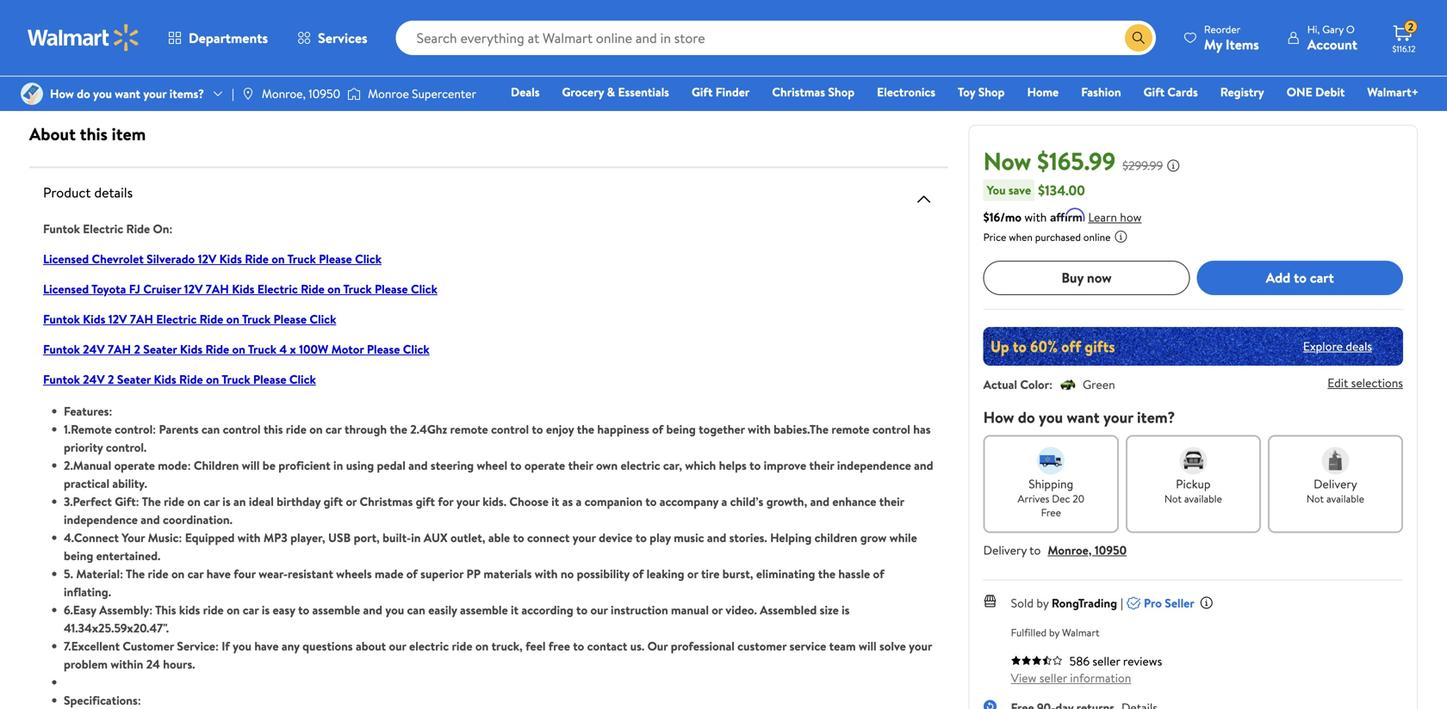 Task type: describe. For each thing, give the bounding box(es) containing it.
own
[[596, 457, 618, 474]]

0 vertical spatial christmas
[[772, 84, 825, 100]]

within
[[111, 657, 143, 673]]

1 horizontal spatial shipping
[[528, 6, 565, 21]]

sold
[[1011, 595, 1034, 612]]

licensed toyota fj cruiser 12v 7ah kids electric ride on truck please click link
[[43, 281, 438, 298]]

ride down entertained.
[[148, 566, 169, 583]]

0 horizontal spatial this
[[80, 122, 108, 146]]

3.perfect
[[64, 494, 112, 510]]

on up kids
[[171, 566, 185, 583]]

fj
[[129, 281, 140, 298]]

ride up proficient
[[286, 421, 307, 438]]

on down funtok 24v 7ah 2 seater kids ride on truck 4 x 100w motor please click
[[206, 371, 219, 388]]

with up the price when purchased online
[[1025, 209, 1047, 226]]

music
[[674, 530, 704, 547]]

and down the has
[[914, 457, 934, 474]]

1 vertical spatial electric
[[409, 638, 449, 655]]

0 vertical spatial 7ah
[[206, 281, 229, 298]]

funtok kids 12v 7ah electric ride on truck please click
[[43, 311, 336, 328]]

1 horizontal spatial is
[[262, 602, 270, 619]]

shop for christmas shop
[[828, 84, 855, 100]]

accompany
[[660, 494, 719, 510]]

how for how do you want your items?
[[50, 85, 74, 102]]

on up if
[[227, 602, 240, 619]]

usb
[[328, 530, 351, 547]]

2 horizontal spatial or
[[712, 602, 723, 619]]

0 vertical spatial monroe,
[[262, 85, 306, 102]]

gift for gift cards
[[1144, 84, 1165, 100]]

grow
[[860, 530, 887, 547]]

ability.
[[112, 476, 147, 492]]

you down :
[[1039, 407, 1063, 428]]

2 vertical spatial 2
[[108, 371, 114, 388]]

please for funtok kids 12v 7ah electric ride on truck please click
[[274, 311, 307, 328]]

1 horizontal spatial or
[[687, 566, 698, 583]]

gift cards
[[1144, 84, 1198, 100]]

one
[[1287, 84, 1313, 100]]

shop for toy shop
[[978, 84, 1005, 100]]

deals
[[1346, 338, 1372, 355]]

ride up 100w on the left
[[301, 281, 325, 298]]

2 horizontal spatial is
[[842, 602, 850, 619]]

color
[[1020, 376, 1049, 393]]

0 horizontal spatial can
[[202, 421, 220, 438]]

ride up 'parents'
[[179, 371, 203, 388]]

you save $134.00
[[987, 181, 1085, 200]]

price when purchased online
[[984, 230, 1111, 244]]

items?
[[169, 85, 204, 102]]

to down 'arrives'
[[1030, 542, 1041, 559]]

departments button
[[153, 17, 283, 59]]

pickup not available
[[1165, 476, 1222, 506]]

learn how button
[[1088, 208, 1142, 226]]

no
[[561, 566, 574, 583]]

0 horizontal spatial independence
[[64, 512, 138, 529]]

to right easy
[[298, 602, 309, 619]]

save
[[1009, 182, 1031, 198]]

connect
[[527, 530, 570, 547]]

0 vertical spatial electric
[[621, 457, 660, 474]]

your
[[122, 530, 145, 547]]

1 vertical spatial 7ah
[[130, 311, 153, 328]]

1 vertical spatial the
[[126, 566, 145, 583]]

together
[[699, 421, 745, 438]]

24v for 2
[[83, 371, 105, 388]]

funtok 24v 2 seater kids ride on truck please click
[[43, 371, 316, 388]]

solve
[[880, 638, 906, 655]]

funtok for funtok kids 12v 7ah electric ride on truck please click
[[43, 311, 80, 328]]

truck for licensed chevrolet silverado 12v kids ride on truck please click
[[287, 251, 316, 268]]

you down made
[[385, 602, 404, 619]]

outlet,
[[451, 530, 485, 547]]

services
[[318, 28, 368, 47]]

licensed chevrolet silverado 12v kids ride on truck please click
[[43, 251, 382, 268]]

proficient
[[278, 457, 331, 474]]

0 horizontal spatial it
[[511, 602, 519, 619]]

on up proficient
[[309, 421, 323, 438]]

pro seller info image
[[1200, 597, 1214, 610]]

0 vertical spatial in
[[333, 457, 343, 474]]

item
[[112, 122, 146, 146]]

your left item?
[[1104, 407, 1134, 428]]

actual color :
[[984, 376, 1053, 393]]

1 horizontal spatial the
[[577, 421, 595, 438]]

ride up coordination.
[[164, 494, 185, 510]]

and right pedal
[[409, 457, 428, 474]]

1 horizontal spatial 10950
[[1095, 542, 1127, 559]]

click for licensed chevrolet silverado 12v kids ride on truck please click
[[355, 251, 382, 268]]

1 vertical spatial 2
[[134, 341, 140, 358]]

customer
[[738, 638, 787, 655]]

your left device
[[573, 530, 596, 547]]

car up kids
[[188, 566, 204, 583]]

for
[[438, 494, 454, 510]]

while
[[890, 530, 917, 547]]

reorder
[[1204, 22, 1241, 37]]

superior
[[421, 566, 464, 583]]

registry link
[[1213, 83, 1272, 101]]

your right solve
[[909, 638, 932, 655]]

service
[[790, 638, 826, 655]]

able
[[488, 530, 510, 547]]

0 vertical spatial have
[[207, 566, 231, 583]]

buy now button
[[984, 261, 1190, 295]]

1 vertical spatial in
[[411, 530, 421, 547]]

view seller information link
[[1011, 670, 1132, 687]]

0 horizontal spatial or
[[346, 494, 357, 510]]

made
[[375, 566, 404, 583]]

gary
[[1323, 22, 1344, 37]]

resistant
[[288, 566, 333, 583]]

0 horizontal spatial shipping
[[68, 33, 105, 48]]

586 seller reviews
[[1070, 653, 1162, 670]]

helps
[[719, 457, 747, 474]]

2 operate from the left
[[525, 457, 565, 474]]

babies.the
[[774, 421, 829, 438]]

toy shop
[[958, 84, 1005, 100]]

add
[[1266, 268, 1291, 287]]

ride down easily
[[452, 638, 473, 655]]

on left 4
[[232, 341, 245, 358]]

and right 'growth,'
[[810, 494, 830, 510]]

car up coordination.
[[204, 494, 220, 510]]

funtok for funtok electric ride on:
[[43, 221, 80, 237]]

want for items?
[[115, 85, 140, 102]]

1 horizontal spatial being
[[666, 421, 696, 438]]

of right made
[[406, 566, 418, 583]]

to left play at the left bottom of page
[[636, 530, 647, 547]]

intent image for pickup image
[[1180, 447, 1207, 475]]

$16/mo with
[[984, 209, 1047, 226]]

information
[[1070, 670, 1132, 687]]

items
[[1226, 35, 1259, 54]]

kids down funtok kids 12v 7ah electric ride on truck please click link at the left of the page
[[180, 341, 203, 358]]

on up coordination.
[[187, 494, 201, 510]]

you right if
[[233, 638, 252, 655]]

2 horizontal spatial day
[[735, 6, 750, 21]]

this
[[155, 602, 176, 619]]

your left items?
[[143, 85, 167, 102]]

truck left 4
[[248, 341, 277, 358]]

child's
[[730, 494, 764, 510]]

0 vertical spatial seater
[[143, 341, 177, 358]]

arrives
[[1018, 492, 1050, 506]]

christmas inside features: 1.remote control: parents can control this ride on car through the 2.4ghz remote control to enjoy the happiness of being together with babies.the remote control has priority control. 2.manual operate mode: children will be proficient in using pedal and steering wheel to operate their own electric car, which helps to improve their independence and practical ability. 3.perfect gift: the ride on car is an ideal birthday gift or christmas gift for your kids. choose it as a companion to accompany a child's growth, and enhance their independence and coordination. 4.connect your music: equipped with mp3 player, usb port, built-in aux outlet, able to connect your device to play music and stories. helping children grow while being entertained. 5. material: the ride on car have four wear-resistant wheels made of superior pp materials with no possibility of leaking or tire burst, eliminating the hassle of inflating. 6.easy assembly: this kids ride on car is easy to assemble and you can easily assemble it according to our instruction manual or video. assembled size is 41.34x25.59x20.47". 7.excellent customer service: if you have any questions about our electric ride on truck, feel free to contact us. our professional customer service team will solve your problem within 24 hours.
[[360, 494, 413, 510]]

by for fulfilled
[[1049, 626, 1060, 640]]

1 vertical spatial 12v
[[184, 281, 203, 298]]

truck for funtok kids 12v 7ah electric ride on truck please click
[[242, 311, 271, 328]]

 image for monroe, 10950
[[241, 87, 255, 101]]

you
[[987, 182, 1006, 198]]

2 horizontal spatial their
[[879, 494, 904, 510]]

2 gift from the left
[[416, 494, 435, 510]]

electronics
[[877, 84, 936, 100]]

and right music
[[707, 530, 727, 547]]

truck up motor
[[343, 281, 372, 298]]

of left "leaking"
[[633, 566, 644, 583]]

ride up licensed toyota fj cruiser 12v 7ah kids electric ride on truck please click link
[[245, 251, 269, 268]]

1 horizontal spatial monroe,
[[1048, 542, 1092, 559]]

reorder my items
[[1204, 22, 1259, 54]]

5.
[[64, 566, 73, 583]]

how do you want your item?
[[984, 407, 1175, 428]]

registry
[[1221, 84, 1265, 100]]

and up music:
[[141, 512, 160, 529]]

of right hassle
[[873, 566, 884, 583]]

do for how do you want your item?
[[1018, 407, 1035, 428]]

choose
[[510, 494, 549, 510]]

with left mp3
[[238, 530, 261, 547]]

1 horizontal spatial will
[[859, 638, 877, 655]]

how for how do you want your item?
[[984, 407, 1014, 428]]

walmart image
[[28, 24, 140, 52]]

of right happiness
[[652, 421, 664, 438]]

walmart+
[[1368, 84, 1419, 100]]

0 vertical spatial 2
[[1408, 20, 1414, 34]]

1 horizontal spatial day
[[510, 6, 525, 21]]

according
[[522, 602, 574, 619]]

gift for gift finder
[[692, 84, 713, 100]]

by for sold
[[1037, 595, 1049, 612]]

truck for funtok 24v 2 seater kids ride on truck please click
[[222, 371, 250, 388]]

0 vertical spatial 3+ day shipping
[[496, 6, 565, 21]]

supercenter
[[412, 85, 476, 102]]

material:
[[76, 566, 123, 583]]

price
[[984, 230, 1007, 244]]

0 vertical spatial the
[[142, 494, 161, 510]]

problem
[[64, 657, 108, 673]]

funtok 24v 7ah 2 seater kids ride on truck 4 x 100w motor please click link
[[43, 341, 430, 358]]

entertained.
[[96, 548, 161, 565]]

enjoy
[[546, 421, 574, 438]]

walmart
[[1062, 626, 1100, 640]]

x
[[290, 341, 296, 358]]

fulfilled by walmart
[[1011, 626, 1100, 640]]

1 horizontal spatial |
[[1121, 595, 1123, 612]]

kids up licensed toyota fj cruiser 12v 7ah kids electric ride on truck please click link
[[219, 251, 242, 268]]

seller for view
[[1040, 670, 1067, 687]]

view seller information
[[1011, 670, 1132, 687]]

0 horizontal spatial day
[[50, 33, 66, 48]]

1 horizontal spatial electric
[[156, 311, 197, 328]]

0 horizontal spatial the
[[390, 421, 407, 438]]

available for delivery
[[1327, 492, 1365, 506]]

to right able
[[513, 530, 524, 547]]

1 horizontal spatial their
[[809, 457, 834, 474]]

service:
[[177, 638, 219, 655]]

enhance
[[833, 494, 877, 510]]

1 vertical spatial seater
[[117, 371, 151, 388]]

online
[[1084, 230, 1111, 244]]

licensed toyota fj cruiser 12v 7ah kids electric ride on truck please click
[[43, 281, 438, 298]]

0 horizontal spatial 3+ day shipping
[[36, 33, 105, 48]]

car left easy
[[243, 602, 259, 619]]

with left no on the bottom left
[[535, 566, 558, 583]]

2 horizontal spatial the
[[818, 566, 836, 583]]

to up play at the left bottom of page
[[646, 494, 657, 510]]

ride right kids
[[203, 602, 224, 619]]

0 vertical spatial |
[[232, 85, 234, 102]]

2 vertical spatial 12v
[[108, 311, 127, 328]]

our
[[648, 638, 668, 655]]



Task type: locate. For each thing, give the bounding box(es) containing it.
is left easy
[[262, 602, 270, 619]]

shipping right 2-
[[753, 6, 790, 21]]

electronics link
[[869, 83, 943, 101]]

control up wheel
[[491, 421, 529, 438]]

0 horizontal spatial being
[[64, 548, 93, 565]]

shipping up how do you want your items?
[[68, 33, 105, 48]]

1 vertical spatial monroe,
[[1048, 542, 1092, 559]]

shipping
[[1029, 476, 1074, 493]]

2 24v from the top
[[83, 371, 105, 388]]

1 horizontal spatial remote
[[832, 421, 870, 438]]

1 horizontal spatial operate
[[525, 457, 565, 474]]

1 funtok from the top
[[43, 221, 80, 237]]

gift inside gift cards link
[[1144, 84, 1165, 100]]

available inside pickup not available
[[1185, 492, 1222, 506]]

1 horizontal spatial available
[[1327, 492, 1365, 506]]

product details image
[[914, 189, 935, 210]]

be
[[263, 457, 276, 474]]

christmas shop
[[772, 84, 855, 100]]

3.4249 stars out of 5, based on 586 seller reviews element
[[1011, 656, 1063, 666]]

departments
[[189, 28, 268, 47]]

1 vertical spatial this
[[264, 421, 283, 438]]

1 vertical spatial by
[[1049, 626, 1060, 640]]

you up about this item
[[93, 85, 112, 102]]

home
[[1027, 84, 1059, 100]]

our
[[591, 602, 608, 619], [389, 638, 406, 655]]

truck up licensed toyota fj cruiser 12v 7ah kids electric ride on truck please click link
[[287, 251, 316, 268]]

learn
[[1088, 209, 1117, 226]]

their left own
[[568, 457, 593, 474]]

intent image for delivery image
[[1322, 447, 1350, 475]]

1 gift from the left
[[692, 84, 713, 100]]

truck
[[287, 251, 316, 268], [343, 281, 372, 298], [242, 311, 271, 328], [248, 341, 277, 358], [222, 371, 250, 388]]

1 vertical spatial want
[[1067, 407, 1100, 428]]

1 vertical spatial independence
[[64, 512, 138, 529]]

$116.12
[[1393, 43, 1416, 55]]

1 licensed from the top
[[43, 251, 89, 268]]

grocery & essentials link
[[554, 83, 677, 101]]

7ah down fj on the top of the page
[[130, 311, 153, 328]]

instruction
[[611, 602, 668, 619]]

gift:
[[115, 494, 139, 510]]

green
[[1083, 376, 1115, 393]]

details
[[94, 183, 133, 202]]

have left any
[[254, 638, 279, 655]]

car left through
[[326, 421, 342, 438]]

1 horizontal spatial have
[[254, 638, 279, 655]]

1 vertical spatial how
[[984, 407, 1014, 428]]

3+ day shipping up deals
[[496, 6, 565, 21]]

delivery inside delivery not available
[[1314, 476, 1358, 493]]

0 horizontal spatial 2
[[108, 371, 114, 388]]

3+ day shipping up how do you want your items?
[[36, 33, 105, 48]]

1 shop from the left
[[828, 84, 855, 100]]

0 horizontal spatial 10950
[[309, 85, 340, 102]]

delivery for to
[[984, 542, 1027, 559]]

delivery to monroe, 10950
[[984, 542, 1127, 559]]

4.connect
[[64, 530, 119, 547]]

0 horizontal spatial in
[[333, 457, 343, 474]]

0 vertical spatial 12v
[[198, 251, 217, 268]]

0 horizontal spatial electric
[[83, 221, 123, 237]]

1 vertical spatial 10950
[[1095, 542, 1127, 559]]

1 horizontal spatial a
[[722, 494, 727, 510]]

2 gift from the left
[[1144, 84, 1165, 100]]

player,
[[290, 530, 325, 547]]

shop right toy
[[978, 84, 1005, 100]]

2 up the $116.12 on the top
[[1408, 20, 1414, 34]]

by right sold
[[1037, 595, 1049, 612]]

ride
[[126, 221, 150, 237], [245, 251, 269, 268], [301, 281, 325, 298], [200, 311, 223, 328], [205, 341, 229, 358], [179, 371, 203, 388]]

1 horizontal spatial want
[[1067, 407, 1100, 428]]

Walmart Site-Wide search field
[[396, 21, 1156, 55]]

not
[[1165, 492, 1182, 506], [1307, 492, 1324, 506]]

hours.
[[163, 657, 195, 673]]

funtok for funtok 24v 7ah 2 seater kids ride on truck 4 x 100w motor please click
[[43, 341, 80, 358]]

by right fulfilled
[[1049, 626, 1060, 640]]

four
[[234, 566, 256, 583]]

3 control from the left
[[873, 421, 911, 438]]

0 vertical spatial being
[[666, 421, 696, 438]]

kids down toyota
[[83, 311, 105, 328]]

is right 'size'
[[842, 602, 850, 619]]

electric
[[83, 221, 123, 237], [257, 281, 298, 298], [156, 311, 197, 328]]

0 horizontal spatial a
[[576, 494, 582, 510]]

operate up ability.
[[114, 457, 155, 474]]

ride up funtok 24v 7ah 2 seater kids ride on truck 4 x 100w motor please click
[[200, 311, 223, 328]]

features: 1.remote control: parents can control this ride on car through the 2.4ghz remote control to enjoy the happiness of being together with babies.the remote control has priority control. 2.manual operate mode: children will be proficient in using pedal and steering wheel to operate their own electric car, which helps to improve their independence and practical ability. 3.perfect gift: the ride on car is an ideal birthday gift or christmas gift for your kids. choose it as a companion to accompany a child's growth, and enhance their independence and coordination. 4.connect your music: equipped with mp3 player, usb port, built-in aux outlet, able to connect your device to play music and stories. helping children grow while being entertained. 5. material: the ride on car have four wear-resistant wheels made of superior pp materials with no possibility of leaking or tire burst, eliminating the hassle of inflating. 6.easy assembly: this kids ride on car is easy to assemble and you can easily assemble it according to our instruction manual or video. assembled size is 41.34x25.59x20.47". 7.excellent customer service: if you have any questions about our electric ride on truck, feel free to contact us. our professional customer service team will solve your problem within 24 hours.
[[64, 403, 934, 673]]

0 horizontal spatial gift
[[324, 494, 343, 510]]

essentials
[[618, 84, 669, 100]]

2 shop from the left
[[978, 84, 1005, 100]]

their right enhance
[[879, 494, 904, 510]]

gift
[[692, 84, 713, 100], [1144, 84, 1165, 100]]

on left 'truck,'
[[475, 638, 489, 655]]

click for funtok 24v 2 seater kids ride on truck please click
[[289, 371, 316, 388]]

built-
[[383, 530, 411, 547]]

available for pickup
[[1185, 492, 1222, 506]]

1 horizontal spatial 3+
[[496, 6, 507, 21]]

0 vertical spatial by
[[1037, 595, 1049, 612]]

0 horizontal spatial operate
[[114, 457, 155, 474]]

1 not from the left
[[1165, 492, 1182, 506]]

1 horizontal spatial in
[[411, 530, 421, 547]]

want for item?
[[1067, 407, 1100, 428]]

1 vertical spatial our
[[389, 638, 406, 655]]

0 horizontal spatial 3+
[[36, 33, 48, 48]]

1 horizontal spatial this
[[264, 421, 283, 438]]

0 vertical spatial want
[[115, 85, 140, 102]]

licensed for licensed toyota fj cruiser 12v 7ah kids electric ride on truck please click
[[43, 281, 89, 298]]

a
[[576, 494, 582, 510], [722, 494, 727, 510]]

pp
[[467, 566, 481, 583]]

Search search field
[[396, 21, 1156, 55]]

2 horizontal spatial shipping
[[753, 6, 790, 21]]

available inside delivery not available
[[1327, 492, 1365, 506]]

electric up 4
[[257, 281, 298, 298]]

$299.99
[[1123, 157, 1163, 174]]

will left solve
[[859, 638, 877, 655]]

0 horizontal spatial our
[[389, 638, 406, 655]]

account
[[1308, 35, 1358, 54]]

questions
[[303, 638, 353, 655]]

to left cart
[[1294, 268, 1307, 287]]

play
[[650, 530, 671, 547]]

their right improve
[[809, 457, 834, 474]]

to right helps
[[750, 457, 761, 474]]

kids up 'parents'
[[154, 371, 176, 388]]

licensed left toyota
[[43, 281, 89, 298]]

0 vertical spatial 3+
[[496, 6, 507, 21]]

pickup
[[1176, 476, 1211, 493]]

monroe, down 'services' popup button
[[262, 85, 306, 102]]

seller down 3.4249 stars out of 5, based on 586 seller reviews element
[[1040, 670, 1067, 687]]

or
[[346, 494, 357, 510], [687, 566, 698, 583], [712, 602, 723, 619]]

gift cards link
[[1136, 83, 1206, 101]]

this left item
[[80, 122, 108, 146]]

intent image for shipping image
[[1038, 447, 1065, 475]]

control up children
[[223, 421, 261, 438]]

gift inside gift finder link
[[692, 84, 713, 100]]

1 gift from the left
[[324, 494, 343, 510]]

1 horizontal spatial control
[[491, 421, 529, 438]]

selections
[[1351, 375, 1403, 392]]

fulfilled
[[1011, 626, 1047, 640]]

on up funtok 24v 7ah 2 seater kids ride on truck 4 x 100w motor please click link
[[226, 311, 240, 328]]

shipping
[[528, 6, 565, 21], [753, 6, 790, 21], [68, 33, 105, 48]]

to right free
[[573, 638, 584, 655]]

truck,
[[492, 638, 523, 655]]

0 horizontal spatial how
[[50, 85, 74, 102]]

 image
[[347, 85, 361, 103]]

delivery up sold
[[984, 542, 1027, 559]]

licensed for licensed chevrolet silverado 12v kids ride on truck please click
[[43, 251, 89, 268]]

do for how do you want your items?
[[77, 85, 90, 102]]

0 horizontal spatial electric
[[409, 638, 449, 655]]

it left according
[[511, 602, 519, 619]]

1 horizontal spatial gift
[[1144, 84, 1165, 100]]

learn more about strikethrough prices image
[[1167, 159, 1181, 173]]

stories.
[[729, 530, 767, 547]]

0 vertical spatial independence
[[837, 457, 911, 474]]

3 funtok from the top
[[43, 341, 80, 358]]

0 horizontal spatial |
[[232, 85, 234, 102]]

1 horizontal spatial christmas
[[772, 84, 825, 100]]

 image up about on the top left
[[21, 83, 43, 105]]

steering
[[431, 457, 474, 474]]

fashion link
[[1074, 83, 1129, 101]]

deals
[[511, 84, 540, 100]]

item?
[[1137, 407, 1175, 428]]

in left aux
[[411, 530, 421, 547]]

being up car, on the left of the page
[[666, 421, 696, 438]]

shop left electronics
[[828, 84, 855, 100]]

0 horizontal spatial their
[[568, 457, 593, 474]]

day
[[510, 6, 525, 21], [735, 6, 750, 21], [50, 33, 66, 48]]

1 horizontal spatial do
[[1018, 407, 1035, 428]]

your right for
[[457, 494, 480, 510]]

0 horizontal spatial is
[[223, 494, 231, 510]]

up to sixty percent off deals. shop now. image
[[984, 327, 1403, 366]]

has
[[913, 421, 931, 438]]

kids down licensed chevrolet silverado 12v kids ride on truck please click
[[232, 281, 255, 298]]

seater up funtok 24v 2 seater kids ride on truck please click link
[[143, 341, 177, 358]]

1 horizontal spatial gift
[[416, 494, 435, 510]]

0 vertical spatial will
[[242, 457, 260, 474]]

funtok 24v 7ah 2 seater kids ride on truck 4 x 100w motor please click
[[43, 341, 430, 358]]

0 horizontal spatial shop
[[828, 84, 855, 100]]

video.
[[726, 602, 757, 619]]

assemble down pp on the left
[[460, 602, 508, 619]]

1 24v from the top
[[83, 341, 105, 358]]

 image for how do you want your items?
[[21, 83, 43, 105]]

assembly:
[[99, 602, 153, 619]]

can left easily
[[407, 602, 425, 619]]

0 horizontal spatial delivery
[[984, 542, 1027, 559]]

the down entertained.
[[126, 566, 145, 583]]

2 horizontal spatial electric
[[257, 281, 298, 298]]

1 horizontal spatial our
[[591, 602, 608, 619]]

edit
[[1328, 375, 1349, 392]]

please for funtok 24v 2 seater kids ride on truck please click
[[253, 371, 286, 388]]

or down using at the bottom of the page
[[346, 494, 357, 510]]

their
[[568, 457, 593, 474], [809, 457, 834, 474], [879, 494, 904, 510]]

gift left finder
[[692, 84, 713, 100]]

2 licensed from the top
[[43, 281, 89, 298]]

4 funtok from the top
[[43, 371, 80, 388]]

0 horizontal spatial not
[[1165, 492, 1182, 506]]

24v
[[83, 341, 105, 358], [83, 371, 105, 388]]

want down green
[[1067, 407, 1100, 428]]

0 horizontal spatial have
[[207, 566, 231, 583]]

12v up funtok kids 12v 7ah electric ride on truck please click link at the left of the page
[[184, 281, 203, 298]]

click for funtok kids 12v 7ah electric ride on truck please click
[[310, 311, 336, 328]]

the
[[390, 421, 407, 438], [577, 421, 595, 438], [818, 566, 836, 583]]

0 vertical spatial electric
[[83, 221, 123, 237]]

fashion
[[1081, 84, 1121, 100]]

0 vertical spatial how
[[50, 85, 74, 102]]

to inside button
[[1294, 268, 1307, 287]]

and up about
[[363, 602, 382, 619]]

one debit link
[[1279, 83, 1353, 101]]

1 vertical spatial will
[[859, 638, 877, 655]]

1 vertical spatial can
[[407, 602, 425, 619]]

this inside features: 1.remote control: parents can control this ride on car through the 2.4ghz remote control to enjoy the happiness of being together with babies.the remote control has priority control. 2.manual operate mode: children will be proficient in using pedal and steering wheel to operate their own electric car, which helps to improve their independence and practical ability. 3.perfect gift: the ride on car is an ideal birthday gift or christmas gift for your kids. choose it as a companion to accompany a child's growth, and enhance their independence and coordination. 4.connect your music: equipped with mp3 player, usb port, built-in aux outlet, able to connect your device to play music and stories. helping children grow while being entertained. 5. material: the ride on car have four wear-resistant wheels made of superior pp materials with no possibility of leaking or tire burst, eliminating the hassle of inflating. 6.easy assembly: this kids ride on car is easy to assemble and you can easily assemble it according to our instruction manual or video. assembled size is 41.34x25.59x20.47". 7.excellent customer service: if you have any questions about our electric ride on truck, feel free to contact us. our professional customer service team will solve your problem within 24 hours.
[[264, 421, 283, 438]]

1 vertical spatial being
[[64, 548, 93, 565]]

licensed down funtok electric ride on:
[[43, 251, 89, 268]]

1 remote from the left
[[450, 421, 488, 438]]

free
[[549, 638, 570, 655]]

1 horizontal spatial can
[[407, 602, 425, 619]]

24v for 7ah
[[83, 341, 105, 358]]

legal information image
[[1114, 230, 1128, 244]]

0 horizontal spatial do
[[77, 85, 90, 102]]

monroe
[[368, 85, 409, 102]]

not for pickup
[[1165, 492, 1182, 506]]

cruiser
[[143, 281, 181, 298]]

children
[[815, 530, 858, 547]]

2 assemble from the left
[[460, 602, 508, 619]]

1 a from the left
[[576, 494, 582, 510]]

1 operate from the left
[[114, 457, 155, 474]]

affirm image
[[1051, 208, 1085, 222]]

ride down funtok kids 12v 7ah electric ride on truck please click link at the left of the page
[[205, 341, 229, 358]]

monroe supercenter
[[368, 85, 476, 102]]

delivery for not
[[1314, 476, 1358, 493]]

in
[[333, 457, 343, 474], [411, 530, 421, 547]]

1 vertical spatial 3+
[[36, 33, 48, 48]]

2 remote from the left
[[832, 421, 870, 438]]

0 horizontal spatial  image
[[21, 83, 43, 105]]

$165.99
[[1037, 144, 1116, 178]]

12v right 'silverado'
[[198, 251, 217, 268]]

to left enjoy
[[532, 421, 543, 438]]

car,
[[663, 457, 682, 474]]

2 vertical spatial 7ah
[[108, 341, 131, 358]]

do down color
[[1018, 407, 1035, 428]]

7.excellent
[[64, 638, 120, 655]]

how down actual
[[984, 407, 1014, 428]]

on
[[272, 251, 285, 268], [328, 281, 341, 298], [226, 311, 240, 328], [232, 341, 245, 358], [206, 371, 219, 388], [309, 421, 323, 438], [187, 494, 201, 510], [171, 566, 185, 583], [227, 602, 240, 619], [475, 638, 489, 655]]

ride left on: at the top
[[126, 221, 150, 237]]

feel
[[526, 638, 546, 655]]

1 vertical spatial have
[[254, 638, 279, 655]]

1 horizontal spatial it
[[552, 494, 559, 510]]

1 horizontal spatial delivery
[[1314, 476, 1358, 493]]

| right items?
[[232, 85, 234, 102]]

have
[[207, 566, 231, 583], [254, 638, 279, 655]]

funtok for funtok 24v 2 seater kids ride on truck please click
[[43, 371, 80, 388]]

not for delivery
[[1307, 492, 1324, 506]]

2 a from the left
[[722, 494, 727, 510]]

to right wheel
[[510, 457, 522, 474]]

1 available from the left
[[1185, 492, 1222, 506]]

toy
[[958, 84, 976, 100]]

on up motor
[[328, 281, 341, 298]]

seller for 586
[[1093, 653, 1121, 670]]

a right as
[[576, 494, 582, 510]]

24v down toyota
[[83, 341, 105, 358]]

1 horizontal spatial shop
[[978, 84, 1005, 100]]

explore
[[1303, 338, 1343, 355]]

0 horizontal spatial want
[[115, 85, 140, 102]]

motor
[[331, 341, 364, 358]]

can right 'parents'
[[202, 421, 220, 438]]

not down intent image for pickup
[[1165, 492, 1182, 506]]

0 horizontal spatial gift
[[692, 84, 713, 100]]

possibility
[[577, 566, 630, 583]]

2 control from the left
[[491, 421, 529, 438]]

want
[[115, 85, 140, 102], [1067, 407, 1100, 428]]

in left using at the bottom of the page
[[333, 457, 343, 474]]

electric up chevrolet
[[83, 221, 123, 237]]

equipped
[[185, 530, 235, 547]]

 image
[[21, 83, 43, 105], [241, 87, 255, 101]]

$134.00
[[1038, 181, 1085, 200]]

independence up enhance
[[837, 457, 911, 474]]

on up licensed toyota fj cruiser 12v 7ah kids electric ride on truck please click link
[[272, 251, 285, 268]]

1 assemble from the left
[[312, 602, 360, 619]]

2 available from the left
[[1327, 492, 1365, 506]]

search icon image
[[1132, 31, 1146, 45]]

2 up features:
[[108, 371, 114, 388]]

will left be on the bottom of page
[[242, 457, 260, 474]]

truck down licensed toyota fj cruiser 12v 7ah kids electric ride on truck please click at the left top of the page
[[242, 311, 271, 328]]

wear-
[[259, 566, 288, 583]]

view
[[1011, 670, 1037, 687]]

not inside delivery not available
[[1307, 492, 1324, 506]]

to right according
[[576, 602, 588, 619]]

services button
[[283, 17, 382, 59]]

not inside pickup not available
[[1165, 492, 1182, 506]]

operate down enjoy
[[525, 457, 565, 474]]

1 control from the left
[[223, 421, 261, 438]]

2 not from the left
[[1307, 492, 1324, 506]]

please for licensed chevrolet silverado 12v kids ride on truck please click
[[319, 251, 352, 268]]

with right together
[[748, 421, 771, 438]]

mp3
[[264, 530, 288, 547]]

7ah down licensed chevrolet silverado 12v kids ride on truck please click
[[206, 281, 229, 298]]

about
[[29, 122, 76, 146]]

1 horizontal spatial independence
[[837, 457, 911, 474]]

control.
[[106, 439, 147, 456]]

available down intent image for pickup
[[1185, 492, 1222, 506]]

12v down toyota
[[108, 311, 127, 328]]

0 vertical spatial or
[[346, 494, 357, 510]]

priority
[[64, 439, 103, 456]]

1 vertical spatial delivery
[[984, 542, 1027, 559]]

the right gift:
[[142, 494, 161, 510]]

10950
[[309, 85, 340, 102], [1095, 542, 1127, 559]]

2 funtok from the top
[[43, 311, 80, 328]]

pedal
[[377, 457, 406, 474]]



Task type: vqa. For each thing, say whether or not it's contained in the screenshot.
Up on the bottom right of the page
no



